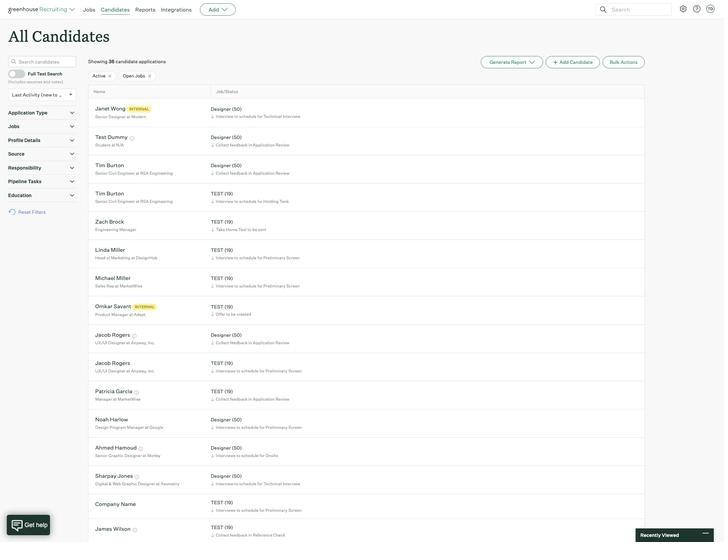 Task type: describe. For each thing, give the bounding box(es) containing it.
sent
[[258, 227, 267, 232]]

jones
[[118, 473, 133, 480]]

2 senior from the top
[[95, 171, 108, 176]]

interview for senior designer at modern
[[216, 114, 234, 119]]

patricia garcia has been in application review for more than 5 days image
[[134, 391, 140, 395]]

be inside test (19) offer to be created
[[231, 312, 236, 317]]

tim for designer
[[95, 162, 105, 169]]

reset filters
[[18, 209, 46, 215]]

recently viewed
[[641, 533, 680, 539]]

ahmed
[[95, 445, 114, 452]]

wong
[[111, 105, 126, 112]]

design
[[95, 425, 109, 431]]

2 vertical spatial jobs
[[8, 124, 19, 129]]

add candidate link
[[546, 56, 600, 68]]

designer inside the designer (50) interviews to schedule for onsite
[[211, 446, 231, 451]]

test for ux/ui designer at anyway, inc.
[[211, 361, 224, 367]]

(50) for janet wong
[[232, 106, 242, 112]]

designer (50) interviews to schedule for onsite
[[211, 446, 278, 459]]

test (19) take home test to be sent
[[211, 219, 267, 232]]

for for ux/ui designer at anyway, inc.
[[260, 369, 265, 374]]

brock
[[109, 219, 124, 225]]

1 ux/ui from the top
[[95, 341, 107, 346]]

0 vertical spatial candidates
[[101, 6, 130, 13]]

interviews to schedule for onsite link
[[210, 453, 280, 459]]

preliminary for linda miller
[[264, 256, 286, 261]]

last activity (new to old)
[[12, 92, 67, 98]]

burton for designer
[[107, 162, 124, 169]]

2 jacob rogers link from the top
[[95, 360, 130, 368]]

collect feedback in application review link for patricia garcia
[[210, 397, 291, 403]]

test for product manager at adept
[[211, 304, 224, 310]]

schedule for senior designer at modern
[[239, 114, 257, 119]]

test (19) interviews to schedule for preliminary screen for interviews to schedule for preliminary screen link related to rogers
[[211, 361, 302, 374]]

engineering for test (19)
[[150, 199, 173, 204]]

head
[[95, 256, 106, 261]]

add for add candidate
[[560, 59, 569, 65]]

manager inside noah harlow design program manager at google
[[127, 425, 144, 431]]

test dummy has been in application review for more than 5 days image
[[129, 137, 135, 141]]

4 interviews from the top
[[216, 508, 236, 514]]

interview for digital & web graphic designer at xeometry
[[216, 482, 234, 487]]

reset
[[18, 209, 31, 215]]

xeometry
[[161, 482, 180, 487]]

internal for janet wong
[[129, 107, 149, 112]]

test for senior civil engineer at rsa engineering
[[211, 191, 224, 197]]

to for senior graphic designer at morley
[[237, 454, 241, 459]]

36
[[109, 59, 115, 64]]

rep
[[107, 284, 114, 289]]

application for patricia garcia
[[253, 397, 275, 402]]

1 vertical spatial marketwise
[[118, 397, 141, 402]]

search
[[47, 71, 62, 77]]

home
[[226, 227, 238, 232]]

2 in from the top
[[249, 171, 252, 176]]

2 review from the top
[[276, 171, 290, 176]]

janet wong
[[95, 105, 126, 112]]

preliminary for jacob rogers
[[266, 369, 288, 374]]

2 designer (50) collect feedback in application review from the top
[[211, 163, 290, 176]]

test inside test (19) take home test to be sent
[[239, 227, 247, 232]]

(19) for manager at marketwise
[[225, 389, 233, 395]]

profile details
[[8, 137, 40, 143]]

jacob for jacob rogers
[[95, 332, 111, 339]]

(50) for ahmed hamoud
[[232, 446, 242, 451]]

bulk
[[610, 59, 620, 65]]

greenhouse recruiting image
[[8, 5, 69, 14]]

in for jacob rogers
[[249, 341, 252, 346]]

take
[[216, 227, 225, 232]]

james wilson has been in reference check for more than 10 days image
[[132, 529, 138, 533]]

at inside noah harlow design program manager at google
[[145, 425, 149, 431]]

jacob rogers has been in application review for more than 5 days image
[[131, 335, 138, 339]]

(50) for sharpay jones
[[232, 474, 242, 480]]

actions
[[621, 59, 638, 65]]

education
[[8, 193, 32, 198]]

program
[[110, 425, 126, 431]]

civil for test (19)
[[109, 199, 117, 204]]

noah harlow design program manager at google
[[95, 417, 163, 431]]

test for head of marketing at designhub
[[211, 248, 224, 253]]

candidate reports are now available! apply filters and select "view in app" element
[[481, 56, 544, 68]]

ux/ui designer at anyway, inc.
[[95, 341, 155, 346]]

test inside test (19) collect feedback in reference check
[[211, 525, 224, 531]]

technical for janet wong
[[264, 114, 282, 119]]

linda miller link
[[95, 247, 125, 255]]

application for jacob rogers
[[253, 341, 275, 346]]

profile
[[8, 137, 23, 143]]

to for senior civil engineer at rsa engineering
[[235, 199, 238, 204]]

for for senior graphic designer at morley
[[260, 454, 265, 459]]

tim burton link for designer
[[95, 162, 124, 170]]

check
[[273, 533, 285, 538]]

sharpay
[[95, 473, 117, 480]]

reference
[[253, 533, 272, 538]]

preliminary for noah harlow
[[266, 425, 288, 431]]

designer (50) collect feedback in application review for test dummy
[[211, 135, 290, 148]]

(new
[[41, 92, 52, 98]]

inc. inside jacob rogers ux/ui designer at anyway, inc.
[[148, 369, 155, 374]]

feedback for jacob rogers
[[230, 341, 248, 346]]

schedule for design program manager at google
[[241, 425, 259, 431]]

sales
[[95, 284, 106, 289]]

last
[[12, 92, 22, 98]]

test (19) collect feedback in application review
[[211, 389, 290, 402]]

engineering for designer (50)
[[150, 171, 173, 176]]

interview to schedule for preliminary screen link for michael miller
[[210, 283, 302, 290]]

to for ux/ui designer at anyway, inc.
[[237, 369, 241, 374]]

(19) for product manager at adept
[[225, 304, 233, 310]]

viewed
[[662, 533, 680, 539]]

0 vertical spatial jobs
[[83, 6, 95, 13]]

manager down patricia
[[95, 397, 112, 402]]

all
[[8, 26, 29, 46]]

jacob rogers
[[95, 332, 130, 339]]

marketwise inside michael miller sales rep at marketwise
[[120, 284, 143, 289]]

senior designer at modern
[[95, 114, 146, 119]]

interview to schedule for preliminary screen link for linda miller
[[210, 255, 302, 261]]

linda
[[95, 247, 110, 254]]

company
[[95, 502, 120, 508]]

last activity (new to old) option
[[12, 92, 67, 98]]

configure image
[[680, 5, 688, 13]]

interviews for senior graphic designer at morley
[[216, 454, 236, 459]]

candidates link
[[101, 6, 130, 13]]

collect inside test (19) collect feedback in reference check
[[216, 533, 229, 538]]

interview to schedule for technical interview link for janet wong
[[210, 113, 302, 120]]

3 interviews to schedule for preliminary screen link from the top
[[210, 508, 304, 514]]

activity
[[23, 92, 40, 98]]

(19) for engineering manager
[[225, 219, 233, 225]]

0 vertical spatial name
[[94, 89, 105, 94]]

janet
[[95, 105, 110, 112]]

ahmed hamoud
[[95, 445, 137, 452]]

pipeline tasks
[[8, 179, 42, 185]]

2 feedback from the top
[[230, 171, 248, 176]]

test (19) interview to schedule for preliminary screen for linda miller
[[211, 248, 300, 261]]

designer (50) collect feedback in application review for jacob rogers
[[211, 333, 290, 346]]

collect feedback in application review link for jacob rogers
[[210, 340, 291, 346]]

applications
[[139, 59, 166, 64]]

wilson
[[113, 526, 131, 533]]

source
[[8, 151, 25, 157]]

designer inside jacob rogers ux/ui designer at anyway, inc.
[[108, 369, 126, 374]]

1 vertical spatial jobs
[[135, 73, 145, 79]]

interview for head of marketing at designhub
[[216, 256, 234, 261]]

harlow
[[110, 417, 128, 424]]

company name
[[95, 502, 136, 508]]

Search text field
[[611, 5, 666, 14]]

bulk actions link
[[603, 56, 645, 68]]

modern
[[131, 114, 146, 119]]

2 collect from the top
[[216, 171, 229, 176]]

senior graphic designer at morley
[[95, 454, 160, 459]]

noah harlow link
[[95, 417, 128, 425]]

3 senior from the top
[[95, 199, 108, 204]]

product
[[95, 312, 111, 318]]

onsite
[[266, 454, 278, 459]]

screen for michael miller
[[287, 284, 300, 289]]

to for senior designer at modern
[[235, 114, 238, 119]]

to for product manager at adept
[[226, 312, 230, 317]]

to for sales rep at marketwise
[[235, 284, 238, 289]]

collect for jacob rogers
[[216, 341, 229, 346]]

td button
[[707, 5, 715, 13]]

adept
[[134, 312, 146, 318]]

in for patricia garcia
[[249, 397, 252, 402]]

burton for test
[[107, 190, 124, 197]]

add for add
[[209, 6, 219, 13]]

for for head of marketing at designhub
[[258, 256, 263, 261]]

omkar
[[95, 303, 112, 310]]

in inside test (19) collect feedback in reference check
[[249, 533, 252, 538]]

manager down "savant"
[[111, 312, 128, 318]]

candidate
[[116, 59, 138, 64]]

full
[[28, 71, 36, 77]]

zach brock engineering manager
[[95, 219, 136, 232]]

for for senior civil engineer at rsa engineering
[[258, 199, 263, 204]]

notes)
[[51, 79, 63, 84]]

showing
[[88, 59, 108, 64]]

add button
[[200, 3, 236, 16]]

at inside michael miller sales rep at marketwise
[[115, 284, 119, 289]]

screen for linda miller
[[287, 256, 300, 261]]

(19) inside test (19) collect feedback in reference check
[[225, 525, 233, 531]]

n/a
[[116, 143, 124, 148]]

patricia garcia link
[[95, 389, 132, 396]]

interviews for design program manager at google
[[216, 425, 236, 431]]



Task type: locate. For each thing, give the bounding box(es) containing it.
schedule for head of marketing at designhub
[[239, 256, 257, 261]]

feedback for patricia garcia
[[230, 397, 248, 402]]

marketwise down michael miller link
[[120, 284, 143, 289]]

responsibility
[[8, 165, 41, 171]]

jacob for jacob rogers ux/ui designer at anyway, inc.
[[95, 360, 111, 367]]

jacob down product
[[95, 332, 111, 339]]

(19) inside test (19) take home test to be sent
[[225, 219, 233, 225]]

1 vertical spatial test
[[239, 227, 247, 232]]

6 (50) from the top
[[232, 446, 242, 451]]

graphic down "jones"
[[122, 482, 137, 487]]

tim burton senior civil engineer at rsa engineering down n/a
[[95, 162, 173, 176]]

to for design program manager at google
[[237, 425, 241, 431]]

(19) inside test (19) collect feedback in application review
[[225, 389, 233, 395]]

2 rogers from the top
[[112, 360, 130, 367]]

collect for test dummy
[[216, 143, 229, 148]]

omkar savant
[[95, 303, 131, 310]]

application inside test (19) collect feedback in application review
[[253, 397, 275, 402]]

1 rsa from the top
[[140, 171, 149, 176]]

1 collect feedback in application review link from the top
[[210, 142, 291, 148]]

for for senior designer at modern
[[258, 114, 263, 119]]

graphic down ahmed hamoud link on the left bottom of page
[[109, 454, 124, 459]]

jobs link
[[83, 6, 95, 13]]

ux/ui down jacob rogers
[[95, 341, 107, 346]]

9 (19) from the top
[[225, 525, 233, 531]]

2 interview to schedule for preliminary screen link from the top
[[210, 283, 302, 290]]

2 (19) from the top
[[225, 219, 233, 225]]

designer inside designer (50) interviews to schedule for preliminary screen
[[211, 417, 231, 423]]

1 civil from the top
[[109, 171, 117, 176]]

test (19) interviews to schedule for preliminary screen up test (19) collect feedback in application review
[[211, 361, 302, 374]]

2 tim from the top
[[95, 190, 105, 197]]

3 (19) from the top
[[225, 248, 233, 253]]

to left the old)
[[53, 92, 58, 98]]

miller right michael
[[116, 275, 131, 282]]

test for sales rep at marketwise
[[211, 276, 224, 282]]

application
[[8, 110, 35, 116], [253, 143, 275, 148], [253, 171, 275, 176], [253, 341, 275, 346], [253, 397, 275, 402]]

2 technical from the top
[[264, 482, 282, 487]]

1 vertical spatial be
[[231, 312, 236, 317]]

rsa for test (19)
[[140, 199, 149, 204]]

5 collect from the top
[[216, 533, 229, 538]]

zach
[[95, 219, 108, 225]]

designer (50) collect feedback in application review
[[211, 135, 290, 148], [211, 163, 290, 176], [211, 333, 290, 346]]

test (19) interview to schedule for preliminary screen for michael miller
[[211, 276, 300, 289]]

to inside 'test (19) interview to schedule for holding tank'
[[235, 199, 238, 204]]

sharpay jones link
[[95, 473, 133, 481]]

2 interviews from the top
[[216, 425, 236, 431]]

internal up the adept
[[135, 305, 155, 310]]

test (19) interview to schedule for preliminary screen
[[211, 248, 300, 261], [211, 276, 300, 289]]

4 (19) from the top
[[225, 276, 233, 282]]

tim burton senior civil engineer at rsa engineering for designer
[[95, 162, 173, 176]]

1 vertical spatial test (19) interview to schedule for preliminary screen
[[211, 276, 300, 289]]

test right "home"
[[239, 227, 247, 232]]

1 (19) from the top
[[225, 191, 233, 197]]

product manager at adept
[[95, 312, 146, 318]]

1 horizontal spatial jobs
[[83, 6, 95, 13]]

0 vertical spatial engineer
[[118, 171, 135, 176]]

2 jacob from the top
[[95, 360, 111, 367]]

0 vertical spatial designer (50) collect feedback in application review
[[211, 135, 290, 148]]

1 collect from the top
[[216, 143, 229, 148]]

2 engineer from the top
[[118, 199, 135, 204]]

preliminary for michael miller
[[264, 284, 286, 289]]

schedule for ux/ui designer at anyway, inc.
[[241, 369, 259, 374]]

review for patricia garcia
[[276, 397, 290, 402]]

4 collect feedback in application review link from the top
[[210, 397, 291, 403]]

tim burton link down student at n/a
[[95, 162, 124, 170]]

(19) for ux/ui designer at anyway, inc.
[[225, 361, 233, 367]]

web
[[113, 482, 121, 487]]

1 horizontal spatial be
[[253, 227, 257, 232]]

text
[[37, 71, 46, 77]]

graphic
[[109, 454, 124, 459], [122, 482, 137, 487]]

miller inside michael miller sales rep at marketwise
[[116, 275, 131, 282]]

anyway, up 'patricia garcia has been in application review for more than 5 days' icon in the left bottom of the page
[[131, 369, 147, 374]]

sharpay jones
[[95, 473, 133, 480]]

3 (50) from the top
[[232, 163, 242, 169]]

1 vertical spatial jacob rogers link
[[95, 360, 130, 368]]

internal up modern
[[129, 107, 149, 112]]

1 vertical spatial burton
[[107, 190, 124, 197]]

4 review from the top
[[276, 397, 290, 402]]

1 senior from the top
[[95, 114, 108, 119]]

1 vertical spatial tim burton link
[[95, 190, 124, 198]]

jacob
[[95, 332, 111, 339], [95, 360, 111, 367]]

preliminary inside designer (50) interviews to schedule for preliminary screen
[[266, 425, 288, 431]]

(19) for head of marketing at designhub
[[225, 248, 233, 253]]

be inside test (19) take home test to be sent
[[253, 227, 257, 232]]

schedule inside the designer (50) interviews to schedule for onsite
[[241, 454, 259, 459]]

interviews to schedule for preliminary screen link for rogers
[[210, 368, 304, 375]]

test inside test (19) take home test to be sent
[[211, 219, 224, 225]]

2 burton from the top
[[107, 190, 124, 197]]

td
[[708, 6, 714, 11]]

td button
[[706, 3, 717, 14]]

jacob rogers link up ux/ui designer at anyway, inc.
[[95, 332, 130, 340]]

1 vertical spatial tim burton senior civil engineer at rsa engineering
[[95, 190, 173, 204]]

0 vertical spatial burton
[[107, 162, 124, 169]]

miller up marketing
[[111, 247, 125, 254]]

civil for designer (50)
[[109, 171, 117, 176]]

0 horizontal spatial name
[[94, 89, 105, 94]]

0 vertical spatial engineering
[[150, 171, 173, 176]]

civil up brock
[[109, 199, 117, 204]]

0 vertical spatial be
[[253, 227, 257, 232]]

0 vertical spatial tim
[[95, 162, 105, 169]]

to down take home test to be sent link
[[235, 256, 238, 261]]

in for test dummy
[[249, 143, 252, 148]]

technical for sharpay jones
[[264, 482, 282, 487]]

tim for test
[[95, 190, 105, 197]]

1 vertical spatial technical
[[264, 482, 282, 487]]

4 test from the top
[[211, 276, 224, 282]]

1 vertical spatial internal
[[135, 305, 155, 310]]

1 rogers from the top
[[112, 332, 130, 339]]

(19) for senior civil engineer at rsa engineering
[[225, 191, 233, 197]]

2 interview to schedule for technical interview link from the top
[[210, 481, 302, 488]]

jacob up patricia
[[95, 360, 111, 367]]

test (19) interview to schedule for holding tank
[[211, 191, 289, 204]]

ux/ui
[[95, 341, 107, 346], [95, 369, 107, 374]]

1 jacob from the top
[[95, 332, 111, 339]]

rsa for designer (50)
[[140, 171, 149, 176]]

1 vertical spatial engineer
[[118, 199, 135, 204]]

tim burton senior civil engineer at rsa engineering up brock
[[95, 190, 173, 204]]

interviews for ux/ui designer at anyway, inc.
[[216, 369, 236, 374]]

9 test from the top
[[211, 525, 224, 531]]

designer (50) interview to schedule for technical interview for janet wong
[[211, 106, 301, 119]]

schedule for senior civil engineer at rsa engineering
[[239, 199, 257, 204]]

open jobs
[[123, 73, 145, 79]]

1 interviews to schedule for preliminary screen link from the top
[[210, 368, 304, 375]]

0 vertical spatial anyway,
[[131, 341, 147, 346]]

interviews to schedule for preliminary screen link for harlow
[[210, 425, 304, 431]]

screen for jacob rogers
[[289, 369, 302, 374]]

1 vertical spatial test (19) interviews to schedule for preliminary screen
[[211, 500, 302, 514]]

name right company
[[121, 502, 136, 508]]

2 test (19) interviews to schedule for preliminary screen from the top
[[211, 500, 302, 514]]

4 in from the top
[[249, 397, 252, 402]]

1 vertical spatial interview to schedule for technical interview link
[[210, 481, 302, 488]]

test (19) interviews to schedule for preliminary screen up test (19) collect feedback in reference check
[[211, 500, 302, 514]]

1 vertical spatial name
[[121, 502, 136, 508]]

offer
[[216, 312, 225, 317]]

jacob rogers link down ux/ui designer at anyway, inc.
[[95, 360, 130, 368]]

all candidates
[[8, 26, 110, 46]]

0 vertical spatial miller
[[111, 247, 125, 254]]

sharpay jones has been in technical interview for more than 14 days image
[[134, 476, 140, 480]]

rogers inside jacob rogers ux/ui designer at anyway, inc.
[[112, 360, 130, 367]]

8 (19) from the top
[[225, 500, 233, 506]]

1 vertical spatial designer (50) collect feedback in application review
[[211, 163, 290, 176]]

and
[[43, 79, 50, 84]]

interview to schedule for holding tank link
[[210, 198, 291, 205]]

1 vertical spatial interview to schedule for preliminary screen link
[[210, 283, 302, 290]]

application for test dummy
[[253, 143, 275, 148]]

1 burton from the top
[[107, 162, 124, 169]]

to up test (19) collect feedback in application review
[[237, 369, 241, 374]]

tim burton link up zach brock link
[[95, 190, 124, 198]]

(50) for jacob rogers
[[232, 333, 242, 338]]

recently
[[641, 533, 661, 539]]

offer to be created link
[[210, 312, 253, 318]]

5 test from the top
[[211, 304, 224, 310]]

be left the "created"
[[231, 312, 236, 317]]

collect inside test (19) collect feedback in application review
[[216, 397, 229, 402]]

generate
[[490, 59, 511, 65]]

manager right program
[[127, 425, 144, 431]]

jacob inside jacob rogers ux/ui designer at anyway, inc.
[[95, 360, 111, 367]]

0 vertical spatial rsa
[[140, 171, 149, 176]]

full text search (includes resumes and notes)
[[8, 71, 63, 84]]

to right offer
[[226, 312, 230, 317]]

tim up zach
[[95, 190, 105, 197]]

screen
[[287, 256, 300, 261], [287, 284, 300, 289], [289, 369, 302, 374], [289, 425, 302, 431], [289, 508, 302, 514]]

of
[[106, 256, 110, 261]]

1 tim burton link from the top
[[95, 162, 124, 170]]

to for head of marketing at designhub
[[235, 256, 238, 261]]

1 engineer from the top
[[118, 171, 135, 176]]

8 test from the top
[[211, 500, 224, 506]]

ux/ui inside jacob rogers ux/ui designer at anyway, inc.
[[95, 369, 107, 374]]

reports link
[[135, 6, 156, 13]]

michael miller link
[[95, 275, 131, 283]]

burton down n/a
[[107, 162, 124, 169]]

to inside the designer (50) interviews to schedule for onsite
[[237, 454, 241, 459]]

0 horizontal spatial jobs
[[8, 124, 19, 129]]

collect feedback in application review link for test dummy
[[210, 142, 291, 148]]

ux/ui up patricia
[[95, 369, 107, 374]]

garcia
[[116, 389, 132, 395]]

(50) for test dummy
[[232, 135, 242, 140]]

candidates down jobs link
[[32, 26, 110, 46]]

feedback
[[230, 143, 248, 148], [230, 171, 248, 176], [230, 341, 248, 346], [230, 397, 248, 402], [230, 533, 248, 538]]

1 feedback from the top
[[230, 143, 248, 148]]

0 vertical spatial interview to schedule for preliminary screen link
[[210, 255, 302, 261]]

0 vertical spatial internal
[[129, 107, 149, 112]]

holding
[[264, 199, 279, 204]]

to up test (19) take home test to be sent on the top of page
[[235, 199, 238, 204]]

review for jacob rogers
[[276, 341, 290, 346]]

to up the designer (50) interviews to schedule for onsite
[[237, 425, 241, 431]]

patricia garcia
[[95, 389, 132, 395]]

1 test from the top
[[211, 191, 224, 197]]

2 inc. from the top
[[148, 369, 155, 374]]

test for engineering manager
[[211, 219, 224, 225]]

tim down student
[[95, 162, 105, 169]]

1 vertical spatial interviews to schedule for preliminary screen link
[[210, 425, 304, 431]]

2 tim burton senior civil engineer at rsa engineering from the top
[[95, 190, 173, 204]]

3 designer (50) collect feedback in application review from the top
[[211, 333, 290, 346]]

interviews to schedule for preliminary screen link up test (19) collect feedback in application review
[[210, 368, 304, 375]]

generate report
[[490, 59, 527, 65]]

interviews to schedule for preliminary screen link
[[210, 368, 304, 375], [210, 425, 304, 431], [210, 508, 304, 514]]

6 test from the top
[[211, 361, 224, 367]]

0 vertical spatial rogers
[[112, 332, 130, 339]]

to up test (19) collect feedback in reference check
[[237, 508, 241, 514]]

burton up brock
[[107, 190, 124, 197]]

1 in from the top
[[249, 143, 252, 148]]

anyway, inside jacob rogers ux/ui designer at anyway, inc.
[[131, 369, 147, 374]]

designer (50) interviews to schedule for preliminary screen
[[211, 417, 302, 431]]

0 vertical spatial tim burton senior civil engineer at rsa engineering
[[95, 162, 173, 176]]

1 test (19) interviews to schedule for preliminary screen from the top
[[211, 361, 302, 374]]

0 vertical spatial marketwise
[[120, 284, 143, 289]]

schedule for sales rep at marketwise
[[239, 284, 257, 289]]

for
[[258, 114, 263, 119], [258, 199, 263, 204], [258, 256, 263, 261], [258, 284, 263, 289], [260, 369, 265, 374], [260, 425, 265, 431], [260, 454, 265, 459], [258, 482, 263, 487], [260, 508, 265, 514]]

jobs right 'open'
[[135, 73, 145, 79]]

0 vertical spatial designer (50) interview to schedule for technical interview
[[211, 106, 301, 119]]

for for sales rep at marketwise
[[258, 284, 263, 289]]

schedule for senior graphic designer at morley
[[241, 454, 259, 459]]

patricia
[[95, 389, 115, 395]]

report
[[512, 59, 527, 65]]

0 horizontal spatial test
[[95, 134, 106, 141]]

4 senior from the top
[[95, 454, 108, 459]]

2 test from the top
[[211, 219, 224, 225]]

1 vertical spatial ux/ui
[[95, 369, 107, 374]]

1 interview to schedule for technical interview link from the top
[[210, 113, 302, 120]]

rogers down ux/ui designer at anyway, inc.
[[112, 360, 130, 367]]

1 technical from the top
[[264, 114, 282, 119]]

at inside jacob rogers ux/ui designer at anyway, inc.
[[126, 369, 130, 374]]

(50)
[[232, 106, 242, 112], [232, 135, 242, 140], [232, 163, 242, 169], [232, 333, 242, 338], [232, 417, 242, 423], [232, 446, 242, 451], [232, 474, 242, 480]]

0 vertical spatial civil
[[109, 171, 117, 176]]

test dummy link
[[95, 134, 128, 142]]

0 vertical spatial ux/ui
[[95, 341, 107, 346]]

to up test (19) offer to be created
[[235, 284, 238, 289]]

collect feedback in reference check link
[[210, 533, 287, 539]]

manager inside the zach brock engineering manager
[[119, 227, 136, 232]]

interview for senior civil engineer at rsa engineering
[[216, 199, 234, 204]]

0 vertical spatial graphic
[[109, 454, 124, 459]]

jacob rogers link
[[95, 332, 130, 340], [95, 360, 130, 368]]

to inside designer (50) interviews to schedule for preliminary screen
[[237, 425, 241, 431]]

senior up zach
[[95, 199, 108, 204]]

0 vertical spatial jacob
[[95, 332, 111, 339]]

1 horizontal spatial name
[[121, 502, 136, 508]]

rogers for jacob rogers ux/ui designer at anyway, inc.
[[112, 360, 130, 367]]

interviews inside designer (50) interviews to schedule for preliminary screen
[[216, 425, 236, 431]]

designer (50) interview to schedule for technical interview
[[211, 106, 301, 119], [211, 474, 301, 487]]

0 vertical spatial test (19) interview to schedule for preliminary screen
[[211, 248, 300, 261]]

inc.
[[148, 341, 155, 346], [148, 369, 155, 374]]

1 test (19) interview to schedule for preliminary screen from the top
[[211, 248, 300, 261]]

internal for omkar savant
[[135, 305, 155, 310]]

2 designer (50) interview to schedule for technical interview from the top
[[211, 474, 301, 487]]

1 vertical spatial designer (50) interview to schedule for technical interview
[[211, 474, 301, 487]]

miller for michael miller
[[116, 275, 131, 282]]

test for manager at marketwise
[[211, 389, 224, 395]]

test inside test (19) collect feedback in application review
[[211, 389, 224, 395]]

tasks
[[28, 179, 42, 185]]

2 civil from the top
[[109, 199, 117, 204]]

engineer for test (19)
[[118, 199, 135, 204]]

0 horizontal spatial add
[[209, 6, 219, 13]]

3 test from the top
[[211, 248, 224, 253]]

5 (50) from the top
[[232, 417, 242, 423]]

name
[[94, 89, 105, 94], [121, 502, 136, 508]]

internal
[[129, 107, 149, 112], [135, 305, 155, 310]]

0 vertical spatial technical
[[264, 114, 282, 119]]

0 vertical spatial interview to schedule for technical interview link
[[210, 113, 302, 120]]

review
[[276, 143, 290, 148], [276, 171, 290, 176], [276, 341, 290, 346], [276, 397, 290, 402]]

(50) inside designer (50) interviews to schedule for preliminary screen
[[232, 417, 242, 423]]

(19) for sales rep at marketwise
[[225, 276, 233, 282]]

bulk actions
[[610, 59, 638, 65]]

1 interview to schedule for preliminary screen link from the top
[[210, 255, 302, 261]]

to down job/status
[[235, 114, 238, 119]]

designer
[[211, 106, 231, 112], [109, 114, 126, 119], [211, 135, 231, 140], [211, 163, 231, 169], [211, 333, 231, 338], [108, 341, 126, 346], [108, 369, 126, 374], [211, 417, 231, 423], [211, 446, 231, 451], [125, 454, 142, 459], [211, 474, 231, 480], [138, 482, 155, 487]]

janet wong link
[[95, 105, 126, 113]]

1 vertical spatial engineering
[[150, 199, 173, 204]]

pipeline
[[8, 179, 27, 185]]

interviews to schedule for preliminary screen link up the designer (50) interviews to schedule for onsite
[[210, 425, 304, 431]]

Search candidates field
[[8, 56, 76, 67]]

james wilson link
[[95, 526, 131, 534]]

collect for patricia garcia
[[216, 397, 229, 402]]

3 collect feedback in application review link from the top
[[210, 340, 291, 346]]

interviews to schedule for preliminary screen link up test (19) collect feedback in reference check
[[210, 508, 304, 514]]

add inside popup button
[[209, 6, 219, 13]]

2 tim burton link from the top
[[95, 190, 124, 198]]

2 vertical spatial designer (50) collect feedback in application review
[[211, 333, 290, 346]]

2 (50) from the top
[[232, 135, 242, 140]]

burton
[[107, 162, 124, 169], [107, 190, 124, 197]]

manager down brock
[[119, 227, 136, 232]]

anyway, down jacob rogers has been in application review for more than 5 days icon
[[131, 341, 147, 346]]

marketwise down garcia
[[118, 397, 141, 402]]

open
[[123, 73, 134, 79]]

1 vertical spatial civil
[[109, 199, 117, 204]]

3 collect from the top
[[216, 341, 229, 346]]

(50) inside the designer (50) interviews to schedule for onsite
[[232, 446, 242, 451]]

5 feedback from the top
[[230, 533, 248, 538]]

5 (19) from the top
[[225, 304, 233, 310]]

michael
[[95, 275, 115, 282]]

feedback for test dummy
[[230, 143, 248, 148]]

add candidate
[[560, 59, 593, 65]]

omkar savant link
[[95, 303, 131, 311]]

1 vertical spatial candidates
[[32, 26, 110, 46]]

checkmark image
[[11, 71, 16, 76]]

2 vertical spatial engineering
[[95, 227, 119, 232]]

test (19) interviews to schedule for preliminary screen for 3rd interviews to schedule for preliminary screen link
[[211, 500, 302, 514]]

google
[[150, 425, 163, 431]]

to inside test (19) take home test to be sent
[[248, 227, 252, 232]]

1 vertical spatial anyway,
[[131, 369, 147, 374]]

1 vertical spatial add
[[560, 59, 569, 65]]

4 feedback from the top
[[230, 397, 248, 402]]

designer (50) interview to schedule for technical interview for sharpay jones
[[211, 474, 301, 487]]

interviews inside the designer (50) interviews to schedule for onsite
[[216, 454, 236, 459]]

for inside designer (50) interviews to schedule for preliminary screen
[[260, 425, 265, 431]]

for inside the designer (50) interviews to schedule for onsite
[[260, 454, 265, 459]]

3 in from the top
[[249, 341, 252, 346]]

2 interviews to schedule for preliminary screen link from the top
[[210, 425, 304, 431]]

1 review from the top
[[276, 143, 290, 148]]

1 interviews from the top
[[216, 369, 236, 374]]

2 vertical spatial interviews to schedule for preliminary screen link
[[210, 508, 304, 514]]

1 tim from the top
[[95, 162, 105, 169]]

engineer down n/a
[[118, 171, 135, 176]]

to inside test (19) offer to be created
[[226, 312, 230, 317]]

test up student
[[95, 134, 106, 141]]

company name link
[[95, 502, 136, 509]]

be left sent
[[253, 227, 257, 232]]

2 test (19) interview to schedule for preliminary screen from the top
[[211, 276, 300, 289]]

for for design program manager at google
[[260, 425, 265, 431]]

2 horizontal spatial jobs
[[135, 73, 145, 79]]

(19) inside test (19) offer to be created
[[225, 304, 233, 310]]

7 (19) from the top
[[225, 389, 233, 395]]

0 vertical spatial jacob rogers link
[[95, 332, 130, 340]]

to down the interviews to schedule for onsite link
[[235, 482, 238, 487]]

2 ux/ui from the top
[[95, 369, 107, 374]]

0 vertical spatial add
[[209, 6, 219, 13]]

for inside 'test (19) interview to schedule for holding tank'
[[258, 199, 263, 204]]

in inside test (19) collect feedback in application review
[[249, 397, 252, 402]]

1 designer (50) interview to schedule for technical interview from the top
[[211, 106, 301, 119]]

dummy
[[108, 134, 128, 141]]

0 vertical spatial test (19) interviews to schedule for preliminary screen
[[211, 361, 302, 374]]

1 vertical spatial tim
[[95, 190, 105, 197]]

5 in from the top
[[249, 533, 252, 538]]

for for digital & web graphic designer at xeometry
[[258, 482, 263, 487]]

3 interviews from the top
[[216, 454, 236, 459]]

jobs up profile
[[8, 124, 19, 129]]

miller for linda miller
[[111, 247, 125, 254]]

schedule inside designer (50) interviews to schedule for preliminary screen
[[241, 425, 259, 431]]

1 jacob rogers link from the top
[[95, 332, 130, 340]]

feedback inside test (19) collect feedback in reference check
[[230, 533, 248, 538]]

1 vertical spatial rogers
[[112, 360, 130, 367]]

engineer for designer (50)
[[118, 171, 135, 176]]

test inside test (19) offer to be created
[[211, 304, 224, 310]]

0 vertical spatial inc.
[[148, 341, 155, 346]]

reports
[[135, 6, 156, 13]]

4 collect from the top
[[216, 397, 229, 402]]

candidates right jobs link
[[101, 6, 130, 13]]

schedule for digital & web graphic designer at xeometry
[[239, 482, 257, 487]]

tank
[[280, 199, 289, 204]]

6 (19) from the top
[[225, 361, 233, 367]]

at inside linda miller head of marketing at designhub
[[131, 256, 135, 261]]

7 (50) from the top
[[232, 474, 242, 480]]

digital
[[95, 482, 108, 487]]

1 tim burton senior civil engineer at rsa engineering from the top
[[95, 162, 173, 176]]

1 vertical spatial jacob
[[95, 360, 111, 367]]

(19) inside 'test (19) interview to schedule for holding tank'
[[225, 191, 233, 197]]

review inside test (19) collect feedback in application review
[[276, 397, 290, 402]]

ahmed hamoud has been in onsite for more than 21 days image
[[138, 448, 144, 452]]

1 (50) from the top
[[232, 106, 242, 112]]

screen inside designer (50) interviews to schedule for preliminary screen
[[289, 425, 302, 431]]

3 feedback from the top
[[230, 341, 248, 346]]

interview to schedule for technical interview link for sharpay jones
[[210, 481, 302, 488]]

0 vertical spatial tim burton link
[[95, 162, 124, 170]]

test dummy
[[95, 134, 128, 141]]

interview to schedule for preliminary screen link
[[210, 255, 302, 261], [210, 283, 302, 290]]

interview to schedule for preliminary screen link down sent
[[210, 255, 302, 261]]

to for digital & web graphic designer at xeometry
[[235, 482, 238, 487]]

test inside 'test (19) interview to schedule for holding tank'
[[211, 191, 224, 197]]

schedule
[[239, 114, 257, 119], [239, 199, 257, 204], [239, 256, 257, 261], [239, 284, 257, 289], [241, 369, 259, 374], [241, 425, 259, 431], [241, 454, 259, 459], [239, 482, 257, 487], [241, 508, 259, 514]]

3 review from the top
[[276, 341, 290, 346]]

jobs left candidates link
[[83, 6, 95, 13]]

review for test dummy
[[276, 143, 290, 148]]

1 vertical spatial inc.
[[148, 369, 155, 374]]

application type
[[8, 110, 47, 116]]

1 inc. from the top
[[148, 341, 155, 346]]

interview to schedule for preliminary screen link up the "created"
[[210, 283, 302, 290]]

rogers for jacob rogers
[[112, 332, 130, 339]]

filters
[[32, 209, 46, 215]]

2 anyway, from the top
[[131, 369, 147, 374]]

engineer up brock
[[118, 199, 135, 204]]

engineering
[[150, 171, 173, 176], [150, 199, 173, 204], [95, 227, 119, 232]]

2 rsa from the top
[[140, 199, 149, 204]]

resumes
[[26, 79, 42, 84]]

interview for sales rep at marketwise
[[216, 284, 234, 289]]

0 vertical spatial interviews to schedule for preliminary screen link
[[210, 368, 304, 375]]

test (19) collect feedback in reference check
[[211, 525, 285, 538]]

engineering inside the zach brock engineering manager
[[95, 227, 119, 232]]

senior down ahmed
[[95, 454, 108, 459]]

rogers up ux/ui designer at anyway, inc.
[[112, 332, 130, 339]]

1 designer (50) collect feedback in application review from the top
[[211, 135, 290, 148]]

to left onsite
[[237, 454, 241, 459]]

1 horizontal spatial test
[[239, 227, 247, 232]]

civil down student at n/a
[[109, 171, 117, 176]]

tim burton link for test
[[95, 190, 124, 198]]

senior down janet
[[95, 114, 108, 119]]

4 (50) from the top
[[232, 333, 242, 338]]

feedback inside test (19) collect feedback in application review
[[230, 397, 248, 402]]

schedule inside 'test (19) interview to schedule for holding tank'
[[239, 199, 257, 204]]

interview inside 'test (19) interview to schedule for holding tank'
[[216, 199, 234, 204]]

1 horizontal spatial add
[[560, 59, 569, 65]]

0 vertical spatial test
[[95, 134, 106, 141]]

miller inside linda miller head of marketing at designhub
[[111, 247, 125, 254]]

2 collect feedback in application review link from the top
[[210, 170, 291, 177]]

1 vertical spatial miller
[[116, 275, 131, 282]]

1 vertical spatial rsa
[[140, 199, 149, 204]]

0 horizontal spatial be
[[231, 312, 236, 317]]

manager
[[119, 227, 136, 232], [111, 312, 128, 318], [95, 397, 112, 402], [127, 425, 144, 431]]

name down active
[[94, 89, 105, 94]]

reset filters button
[[8, 206, 49, 219]]

7 test from the top
[[211, 389, 224, 395]]

to left sent
[[248, 227, 252, 232]]

screen for noah harlow
[[289, 425, 302, 431]]

senior down student
[[95, 171, 108, 176]]

1 vertical spatial graphic
[[122, 482, 137, 487]]

1 anyway, from the top
[[131, 341, 147, 346]]



Task type: vqa. For each thing, say whether or not it's contained in the screenshot.


